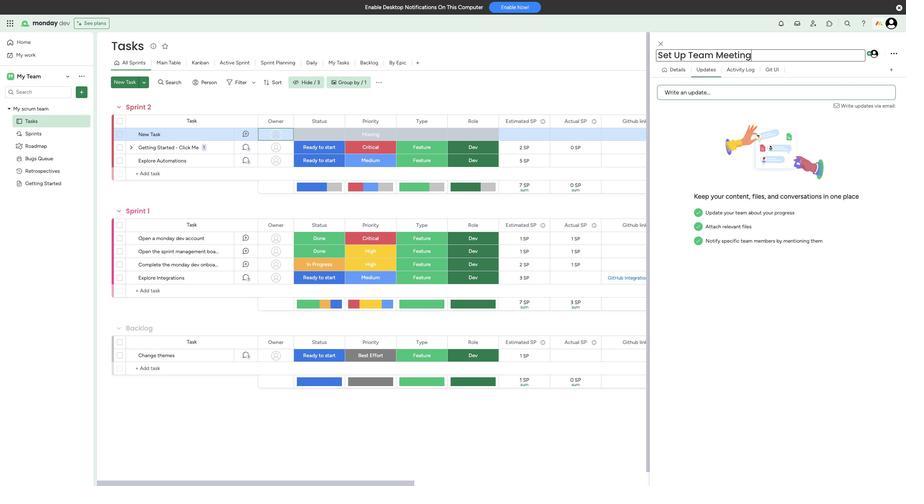 Task type: describe. For each thing, give the bounding box(es) containing it.
dapulse addbtn image
[[868, 51, 872, 56]]

person button
[[190, 77, 221, 88]]

sprints inside button
[[129, 60, 146, 66]]

estimated for 1st column information image
[[506, 222, 529, 228]]

task for sprint 2
[[187, 118, 197, 124]]

2 actual from the top
[[565, 222, 580, 228]]

ready for change themes
[[303, 353, 318, 359]]

write an update...
[[665, 89, 711, 96]]

2 status from the top
[[312, 222, 327, 228]]

1 priority from the top
[[363, 118, 379, 124]]

explore integrations
[[138, 275, 185, 281]]

3 priority from the top
[[363, 339, 379, 346]]

team for scrum
[[37, 106, 49, 112]]

4 feature from the top
[[413, 248, 431, 255]]

desktop
[[383, 4, 404, 11]]

6 dev from the top
[[469, 275, 478, 281]]

link for 1st github link field from the top of the page
[[640, 118, 648, 124]]

sprint planning button
[[255, 57, 301, 69]]

activity log button
[[722, 64, 761, 76]]

guide
[[650, 275, 663, 281]]

effort
[[370, 353, 383, 359]]

0 horizontal spatial sprints
[[25, 131, 42, 137]]

task for sprint 1
[[187, 222, 197, 228]]

daily
[[307, 60, 318, 66]]

5 feature from the top
[[413, 262, 431, 268]]

table
[[169, 60, 181, 66]]

estimated sp for estimated sp field corresponding to 1st column information image
[[506, 222, 537, 228]]

write for write an update...
[[665, 89, 680, 96]]

main table
[[157, 60, 181, 66]]

1 / from the left
[[314, 79, 316, 86]]

backlog button
[[355, 57, 384, 69]]

enable for enable desktop notifications on this computer
[[365, 4, 382, 11]]

explore for explore automations
[[138, 158, 156, 164]]

complete
[[138, 262, 161, 268]]

integration
[[625, 275, 649, 281]]

flow
[[228, 262, 238, 268]]

enable now! button
[[489, 2, 541, 13]]

7 dev from the top
[[469, 353, 478, 359]]

workspace options image
[[78, 73, 85, 80]]

complete the monday dev onboarding flow
[[138, 262, 238, 268]]

activity log
[[727, 67, 755, 73]]

sprint for sprint 2
[[126, 103, 146, 112]]

sp inside 1 sp sum
[[523, 377, 530, 384]]

one
[[831, 193, 842, 201]]

my work
[[16, 52, 36, 58]]

2 vertical spatial 2
[[520, 262, 523, 268]]

2 + add task text field from the top
[[130, 287, 255, 296]]

filter button
[[224, 77, 258, 88]]

github integration guide link
[[607, 275, 664, 281]]

caret down image
[[8, 106, 11, 111]]

help image
[[861, 20, 868, 27]]

dev for open
[[176, 236, 184, 242]]

the for complete
[[162, 262, 170, 268]]

Sprint 2 field
[[124, 103, 153, 112]]

plans
[[94, 20, 106, 26]]

content,
[[726, 193, 751, 201]]

sprint 2
[[126, 103, 151, 112]]

change themes
[[138, 353, 175, 359]]

my for my work
[[16, 52, 23, 58]]

team
[[27, 73, 41, 80]]

automations
[[157, 158, 186, 164]]

update your team about your progress
[[706, 210, 795, 216]]

open a monday dev account
[[138, 236, 205, 242]]

0 vertical spatial 0
[[571, 145, 574, 150]]

my work button
[[4, 49, 79, 61]]

2 github link field from the top
[[621, 221, 650, 230]]

angle down image
[[142, 80, 146, 85]]

specific
[[722, 238, 740, 244]]

3 priority field from the top
[[361, 339, 381, 347]]

sprint for sprint 1
[[126, 207, 146, 216]]

members
[[754, 238, 776, 244]]

all
[[122, 60, 128, 66]]

0 vertical spatial 3
[[317, 79, 320, 86]]

updates
[[697, 67, 716, 73]]

list box containing my scrum team
[[0, 101, 93, 289]]

onboarding
[[201, 262, 227, 268]]

1 type field from the top
[[415, 117, 430, 125]]

git ui
[[766, 67, 779, 73]]

owner for backlog
[[268, 339, 284, 346]]

2 / from the left
[[361, 79, 363, 86]]

open for open a monday dev account
[[138, 236, 151, 242]]

2 inside the sprint 2 field
[[147, 103, 151, 112]]

write updates via email:
[[842, 103, 897, 109]]

bugs queue
[[25, 156, 53, 162]]

in progress
[[307, 262, 332, 268]]

details button
[[659, 64, 692, 76]]

activity
[[727, 67, 745, 73]]

Search in workspace field
[[15, 88, 61, 96]]

-
[[176, 145, 178, 151]]

2 2 sp from the top
[[520, 262, 530, 268]]

my scrum team
[[13, 106, 49, 112]]

1 ready to start from the top
[[303, 144, 336, 151]]

ready to start for change themes
[[303, 353, 336, 359]]

see
[[84, 20, 93, 26]]

estimated sp field for 1st column information image from the bottom of the page
[[504, 339, 539, 347]]

progress
[[312, 262, 332, 268]]

3 status field from the top
[[310, 339, 329, 347]]

estimated sp for third estimated sp field from the bottom
[[506, 118, 537, 124]]

3 for 3 sp
[[520, 275, 523, 281]]

backlog for backlog field
[[126, 324, 153, 333]]

options image
[[78, 88, 85, 96]]

set up team meeting button
[[657, 49, 866, 62]]

start for explore automations
[[325, 158, 336, 164]]

explore automations
[[138, 158, 186, 164]]

git ui button
[[761, 64, 785, 76]]

0 horizontal spatial dev
[[59, 19, 70, 27]]

git
[[766, 67, 773, 73]]

open the sprint management board
[[138, 249, 221, 255]]

sprint planning
[[261, 60, 296, 66]]

estimated sp field for 1st column information image
[[504, 221, 539, 230]]

1 estimated from the top
[[506, 118, 529, 124]]

2 vertical spatial 0
[[571, 377, 574, 384]]

dev for complete
[[191, 262, 199, 268]]

home
[[17, 39, 31, 45]]

sort
[[272, 79, 282, 86]]

home button
[[4, 37, 79, 48]]

5 sp
[[520, 158, 530, 164]]

0 vertical spatial tasks
[[111, 38, 144, 54]]

my tasks button
[[323, 57, 355, 69]]

integrations
[[157, 275, 185, 281]]

ready for explore automations
[[303, 158, 318, 164]]

0 horizontal spatial by
[[354, 79, 360, 86]]

apps image
[[827, 20, 834, 27]]

notifications image
[[778, 20, 786, 27]]

maria williams image
[[886, 18, 898, 29]]

me
[[192, 145, 199, 151]]

write for write updates via email:
[[842, 103, 854, 109]]

menu image
[[376, 79, 383, 86]]

v2 search image
[[158, 78, 164, 87]]

owner field for backlog
[[267, 339, 286, 347]]

3 sp sum
[[571, 300, 581, 310]]

Set Up Team Meeting text field
[[657, 49, 866, 62]]

m
[[8, 73, 13, 79]]

sort button
[[261, 77, 286, 88]]

enable desktop notifications on this computer
[[365, 4, 484, 11]]

enable for enable now!
[[501, 4, 517, 10]]

3 + add task text field from the top
[[130, 365, 255, 373]]

retrospectives
[[25, 168, 60, 174]]

active
[[220, 60, 235, 66]]

1 vertical spatial 0
[[571, 182, 574, 189]]

2 done from the top
[[314, 248, 326, 255]]

3 type field from the top
[[415, 339, 430, 347]]

1 horizontal spatial new
[[138, 132, 149, 138]]

7 feature from the top
[[413, 353, 431, 359]]

sum inside 3 sp sum
[[572, 305, 580, 310]]

progress
[[775, 210, 795, 216]]

1 feature from the top
[[413, 144, 431, 151]]

planning
[[276, 60, 296, 66]]

1 + add task text field from the top
[[130, 170, 255, 178]]

to for explore automations
[[319, 158, 324, 164]]

1 button for change themes
[[234, 349, 258, 362]]

to for change themes
[[319, 353, 324, 359]]

enable now!
[[501, 4, 529, 10]]

sprint 1
[[126, 207, 150, 216]]

by epic
[[390, 60, 407, 66]]

explore for explore integrations
[[138, 275, 156, 281]]

github
[[608, 275, 624, 281]]

my team
[[17, 73, 41, 80]]

and
[[768, 193, 779, 201]]

3 status from the top
[[312, 339, 327, 346]]

new task inside "button"
[[114, 79, 136, 85]]

filter
[[235, 79, 247, 86]]

sp inside 3 sp sum
[[575, 300, 581, 306]]

1 dev from the top
[[469, 144, 478, 151]]

0 vertical spatial monday
[[33, 19, 58, 27]]

computer
[[458, 4, 484, 11]]

2 feature from the top
[[413, 158, 431, 164]]

1 critical from the top
[[363, 144, 379, 151]]

missing
[[362, 132, 380, 138]]

details
[[670, 67, 686, 73]]

1 7 from the top
[[520, 182, 523, 189]]

2 vertical spatial tasks
[[25, 118, 38, 124]]

1 actual from the top
[[565, 118, 580, 124]]

1 inside field
[[147, 207, 150, 216]]

ready to start for explore integrations
[[303, 275, 336, 281]]

start for change themes
[[325, 353, 336, 359]]

by epic button
[[384, 57, 412, 69]]

the for open
[[152, 249, 160, 255]]

3 actual from the top
[[565, 339, 580, 346]]

1 medium from the top
[[362, 158, 380, 164]]

1 sp sum
[[520, 377, 530, 388]]

role field for sprint 1
[[467, 221, 480, 230]]

task inside new task "button"
[[126, 79, 136, 85]]

main
[[157, 60, 168, 66]]

best
[[358, 353, 369, 359]]

on
[[438, 4, 446, 11]]

2 medium from the top
[[362, 275, 380, 281]]

update
[[706, 210, 723, 216]]

1 status field from the top
[[310, 117, 329, 125]]

maria williams image
[[870, 49, 880, 59]]

started for getting started
[[44, 180, 61, 187]]

2 7 sp sum from the top
[[520, 300, 530, 310]]

role for sprint 1
[[468, 222, 479, 228]]

1 estimated sp field from the top
[[504, 117, 539, 125]]

role for backlog
[[468, 339, 479, 346]]

group by / 1
[[339, 79, 367, 86]]

type for 2nd type field
[[417, 222, 428, 228]]

1 column information image from the top
[[540, 223, 546, 228]]

my for my tasks
[[329, 60, 336, 66]]

getting for getting started
[[25, 180, 43, 187]]

sum inside 1 sp sum
[[521, 382, 529, 388]]

owner for sprint 1
[[268, 222, 284, 228]]

them
[[811, 238, 823, 244]]

2 0 sp sum from the top
[[571, 377, 581, 388]]



Task type: locate. For each thing, give the bounding box(es) containing it.
keep
[[695, 193, 710, 201]]

mentioning
[[784, 238, 810, 244]]

open up complete
[[138, 249, 151, 255]]

select product image
[[7, 20, 14, 27]]

enable left now!
[[501, 4, 517, 10]]

dev
[[469, 144, 478, 151], [469, 158, 478, 164], [469, 236, 478, 242], [469, 248, 478, 255], [469, 262, 478, 268], [469, 275, 478, 281], [469, 353, 478, 359]]

keep your content, files, and conversations in one place
[[695, 193, 860, 201]]

backlog
[[360, 60, 379, 66], [126, 324, 153, 333]]

1 button for getting started - click me
[[234, 141, 258, 154]]

monday right a
[[156, 236, 175, 242]]

relevant
[[723, 224, 741, 230]]

attach relevant files
[[706, 224, 752, 230]]

bugs
[[25, 156, 37, 162]]

1 to from the top
[[319, 144, 324, 151]]

workspace image
[[7, 72, 14, 80]]

Status field
[[310, 117, 329, 125], [310, 221, 329, 230], [310, 339, 329, 347]]

open left a
[[138, 236, 151, 242]]

getting for getting started - click me
[[138, 145, 156, 151]]

2 open from the top
[[138, 249, 151, 255]]

1 github from the top
[[623, 118, 639, 124]]

1 estimated sp from the top
[[506, 118, 537, 124]]

3 owner from the top
[[268, 339, 284, 346]]

my inside workspace selection element
[[17, 73, 25, 80]]

2 type from the top
[[417, 222, 428, 228]]

workspace selection element
[[7, 72, 42, 81]]

ready for explore integrations
[[303, 275, 318, 281]]

3 to from the top
[[319, 275, 324, 281]]

1 type from the top
[[417, 118, 428, 124]]

1 horizontal spatial started
[[157, 145, 175, 151]]

0 vertical spatial add view image
[[417, 60, 420, 66]]

dapulse close image
[[897, 4, 903, 12]]

2 vertical spatial role
[[468, 339, 479, 346]]

2 explore from the top
[[138, 275, 156, 281]]

1 vertical spatial priority
[[363, 222, 379, 228]]

to for explore integrations
[[319, 275, 324, 281]]

by
[[354, 79, 360, 86], [777, 238, 783, 244]]

0 vertical spatial sprints
[[129, 60, 146, 66]]

0 vertical spatial actual sp field
[[563, 117, 589, 125]]

monday for open
[[156, 236, 175, 242]]

started down retrospectives
[[44, 180, 61, 187]]

0 vertical spatial 7 sp sum
[[520, 182, 530, 193]]

enable inside button
[[501, 4, 517, 10]]

by
[[390, 60, 395, 66]]

2 vertical spatial monday
[[171, 262, 190, 268]]

1 inside 1 sp sum
[[520, 377, 522, 384]]

hide / 3
[[302, 79, 320, 86]]

actual sp for 1st actual sp field from the bottom of the page
[[565, 339, 587, 346]]

main table button
[[151, 57, 186, 69]]

0 vertical spatial github link
[[623, 118, 648, 124]]

4 to from the top
[[319, 353, 324, 359]]

1 open from the top
[[138, 236, 151, 242]]

github for 2nd github link field from the bottom of the page
[[623, 222, 639, 228]]

estimated for 1st column information image from the bottom of the page
[[506, 339, 529, 346]]

2 horizontal spatial tasks
[[337, 60, 349, 66]]

monday
[[33, 19, 58, 27], [156, 236, 175, 242], [171, 262, 190, 268]]

dev left see
[[59, 19, 70, 27]]

public board image down scrum
[[16, 118, 23, 125]]

7 down 5
[[520, 182, 523, 189]]

3 estimated sp field from the top
[[504, 339, 539, 347]]

1 vertical spatial new task
[[138, 132, 160, 138]]

4 dev from the top
[[469, 248, 478, 255]]

0 vertical spatial estimated sp field
[[504, 117, 539, 125]]

2 vertical spatial github
[[623, 339, 639, 346]]

2 dev from the top
[[469, 158, 478, 164]]

3
[[317, 79, 320, 86], [520, 275, 523, 281], [571, 300, 574, 306]]

new inside "button"
[[114, 79, 125, 85]]

Tasks field
[[110, 38, 146, 54]]

getting up explore automations
[[138, 145, 156, 151]]

close image
[[659, 41, 664, 47]]

my right caret down image
[[13, 106, 20, 112]]

0 vertical spatial estimated
[[506, 118, 529, 124]]

actual
[[565, 118, 580, 124], [565, 222, 580, 228], [565, 339, 580, 346]]

1 vertical spatial team
[[736, 210, 748, 216]]

1 horizontal spatial tasks
[[111, 38, 144, 54]]

3 actual sp field from the top
[[563, 339, 589, 347]]

0 horizontal spatial the
[[152, 249, 160, 255]]

0 vertical spatial open
[[138, 236, 151, 242]]

role field for backlog
[[467, 339, 480, 347]]

1 vertical spatial 3
[[520, 275, 523, 281]]

1 high from the top
[[365, 248, 376, 255]]

explore down complete
[[138, 275, 156, 281]]

tasks up 'all'
[[111, 38, 144, 54]]

1 status from the top
[[312, 118, 327, 124]]

1 done from the top
[[314, 236, 326, 242]]

0 vertical spatial owner
[[268, 118, 284, 124]]

option
[[0, 102, 93, 104]]

Role field
[[467, 117, 480, 125], [467, 221, 480, 230], [467, 339, 480, 347]]

files,
[[753, 193, 767, 201]]

kanban button
[[186, 57, 215, 69]]

dev up open the sprint management board
[[176, 236, 184, 242]]

tasks up group
[[337, 60, 349, 66]]

0 vertical spatial priority field
[[361, 117, 381, 125]]

account
[[186, 236, 205, 242]]

monday up 'home' button
[[33, 19, 58, 27]]

getting down retrospectives
[[25, 180, 43, 187]]

2 owner from the top
[[268, 222, 284, 228]]

2 7 from the top
[[520, 300, 523, 306]]

options image
[[891, 49, 898, 59]]

new task button
[[111, 77, 139, 88]]

about
[[749, 210, 762, 216]]

open
[[138, 236, 151, 242], [138, 249, 151, 255]]

add view image down options icon
[[891, 67, 894, 73]]

team for your
[[736, 210, 748, 216]]

1 vertical spatial add view image
[[891, 67, 894, 73]]

1 sp
[[520, 236, 529, 242], [572, 236, 581, 242], [520, 249, 529, 254], [572, 249, 581, 254], [572, 262, 581, 268], [520, 353, 529, 359]]

1 priority field from the top
[[361, 117, 381, 125]]

Search field
[[164, 77, 186, 88]]

your for team
[[724, 210, 735, 216]]

1 vertical spatial 0 sp sum
[[571, 377, 581, 388]]

type for 3rd type field from the top
[[417, 339, 428, 346]]

github for 3rd github link field
[[623, 339, 639, 346]]

github link for 2nd github link field from the bottom of the page
[[623, 222, 648, 228]]

dev down management at left bottom
[[191, 262, 199, 268]]

7 down the 3 sp
[[520, 300, 523, 306]]

team inside list box
[[37, 106, 49, 112]]

1 horizontal spatial add view image
[[891, 67, 894, 73]]

link for 3rd github link field
[[640, 339, 648, 346]]

estimated sp for estimated sp field related to 1st column information image from the bottom of the page
[[506, 339, 537, 346]]

1 horizontal spatial /
[[361, 79, 363, 86]]

column information image
[[540, 119, 546, 124], [592, 119, 598, 124], [592, 223, 598, 228], [592, 340, 598, 346]]

tasks inside "my tasks" button
[[337, 60, 349, 66]]

new task left angle down image
[[114, 79, 136, 85]]

team left about
[[736, 210, 748, 216]]

2
[[147, 103, 151, 112], [520, 145, 523, 150], [520, 262, 523, 268]]

getting
[[138, 145, 156, 151], [25, 180, 43, 187]]

backlog inside field
[[126, 324, 153, 333]]

1 vertical spatial monday
[[156, 236, 175, 242]]

add view image
[[417, 60, 420, 66], [891, 67, 894, 73]]

status
[[312, 118, 327, 124], [312, 222, 327, 228], [312, 339, 327, 346]]

1 vertical spatial new
[[138, 132, 149, 138]]

2 vertical spatial role field
[[467, 339, 480, 347]]

Sprint 1 field
[[124, 207, 152, 216]]

public board image for getting started
[[16, 180, 23, 187]]

sprints up "roadmap" at the left of page
[[25, 131, 42, 137]]

notify
[[706, 238, 721, 244]]

3 link from the top
[[640, 339, 648, 346]]

new down 'all'
[[114, 79, 125, 85]]

3 inside 3 sp sum
[[571, 300, 574, 306]]

Owner field
[[267, 117, 286, 125], [267, 221, 286, 230], [267, 339, 286, 347]]

+ add task text field down "integrations"
[[130, 287, 255, 296]]

team down files
[[741, 238, 753, 244]]

my right daily
[[329, 60, 336, 66]]

1 vertical spatial dev
[[176, 236, 184, 242]]

3 actual sp from the top
[[565, 339, 587, 346]]

3 feature from the top
[[413, 236, 431, 242]]

7 sp sum down 5 sp
[[520, 182, 530, 193]]

1 vertical spatial priority field
[[361, 221, 381, 230]]

1 vertical spatial by
[[777, 238, 783, 244]]

new down the sprint 2 field
[[138, 132, 149, 138]]

sprint for sprint planning
[[261, 60, 275, 66]]

add to favorites image
[[162, 42, 169, 50]]

0 horizontal spatial 3
[[317, 79, 320, 86]]

envelope o image
[[834, 102, 842, 110]]

2 to from the top
[[319, 158, 324, 164]]

github link
[[623, 118, 648, 124], [623, 222, 648, 228], [623, 339, 648, 346]]

1 vertical spatial actual sp field
[[563, 221, 589, 230]]

getting started - click me
[[138, 145, 199, 151]]

new task up 'getting started - click me'
[[138, 132, 160, 138]]

my for my team
[[17, 73, 25, 80]]

0 vertical spatial done
[[314, 236, 326, 242]]

2 actual sp field from the top
[[563, 221, 589, 230]]

0 vertical spatial team
[[37, 106, 49, 112]]

backlog inside button
[[360, 60, 379, 66]]

2 vertical spatial team
[[741, 238, 753, 244]]

Actual SP field
[[563, 117, 589, 125], [563, 221, 589, 230], [563, 339, 589, 347]]

0 vertical spatial 2
[[147, 103, 151, 112]]

1 vertical spatial tasks
[[337, 60, 349, 66]]

7 sp sum down the 3 sp
[[520, 300, 530, 310]]

1 horizontal spatial the
[[162, 262, 170, 268]]

0 vertical spatial high
[[365, 248, 376, 255]]

sp
[[531, 118, 537, 124], [581, 118, 587, 124], [524, 145, 530, 150], [575, 145, 581, 150], [524, 158, 530, 164], [524, 182, 530, 189], [575, 182, 581, 189], [531, 222, 537, 228], [581, 222, 587, 228], [524, 236, 529, 242], [575, 236, 581, 242], [524, 249, 529, 254], [575, 249, 581, 254], [524, 262, 530, 268], [575, 262, 581, 268], [524, 275, 530, 281], [524, 300, 530, 306], [575, 300, 581, 306], [531, 339, 537, 346], [581, 339, 587, 346], [524, 353, 529, 359], [523, 377, 530, 384], [575, 377, 581, 384]]

2 vertical spatial estimated sp
[[506, 339, 537, 346]]

github for 1st github link field from the top of the page
[[623, 118, 639, 124]]

2 github link from the top
[[623, 222, 648, 228]]

1 vertical spatial github link field
[[621, 221, 650, 230]]

1 vertical spatial link
[[640, 222, 648, 228]]

1 horizontal spatial enable
[[501, 4, 517, 10]]

arrow down image
[[250, 78, 258, 87]]

0 vertical spatial 2 sp
[[520, 145, 530, 150]]

1 vertical spatial owner
[[268, 222, 284, 228]]

2 high from the top
[[365, 262, 376, 268]]

3 github link field from the top
[[621, 339, 650, 347]]

active sprint button
[[215, 57, 255, 69]]

files
[[743, 224, 752, 230]]

task for backlog
[[187, 339, 197, 345]]

3 role from the top
[[468, 339, 479, 346]]

1 vertical spatial actual sp
[[565, 222, 587, 228]]

1 vertical spatial estimated sp
[[506, 222, 537, 228]]

2 vertical spatial github link
[[623, 339, 648, 346]]

3 estimated from the top
[[506, 339, 529, 346]]

this
[[447, 4, 457, 11]]

3 for 3 sp sum
[[571, 300, 574, 306]]

1 start from the top
[[325, 144, 336, 151]]

2 type field from the top
[[415, 221, 430, 230]]

2 vertical spatial status field
[[310, 339, 329, 347]]

tasks
[[111, 38, 144, 54], [337, 60, 349, 66], [25, 118, 38, 124]]

2 estimated from the top
[[506, 222, 529, 228]]

search everything image
[[845, 20, 852, 27]]

your up attach relevant files
[[724, 210, 735, 216]]

start for explore integrations
[[325, 275, 336, 281]]

owner field for sprint 1
[[267, 221, 286, 230]]

1 vertical spatial status field
[[310, 221, 329, 230]]

tasks down the my scrum team at the left of the page
[[25, 118, 38, 124]]

1 vertical spatial high
[[365, 262, 376, 268]]

to
[[319, 144, 324, 151], [319, 158, 324, 164], [319, 275, 324, 281], [319, 353, 324, 359]]

/ right hide
[[314, 79, 316, 86]]

1 horizontal spatial by
[[777, 238, 783, 244]]

notifications
[[405, 4, 437, 11]]

1 vertical spatial explore
[[138, 275, 156, 281]]

Priority field
[[361, 117, 381, 125], [361, 221, 381, 230], [361, 339, 381, 347]]

enable left desktop
[[365, 4, 382, 11]]

your right keep
[[711, 193, 725, 201]]

0 vertical spatial column information image
[[540, 223, 546, 228]]

2 vertical spatial priority
[[363, 339, 379, 346]]

0 horizontal spatial enable
[[365, 4, 382, 11]]

notify specific team members by mentioning them
[[706, 238, 823, 244]]

public board image for tasks
[[16, 118, 23, 125]]

2 vertical spatial + add task text field
[[130, 365, 255, 373]]

2 vertical spatial estimated
[[506, 339, 529, 346]]

+ add task text field down themes
[[130, 365, 255, 373]]

3 estimated sp from the top
[[506, 339, 537, 346]]

2 estimated sp field from the top
[[504, 221, 539, 230]]

Type field
[[415, 117, 430, 125], [415, 221, 430, 230], [415, 339, 430, 347]]

0 vertical spatial new task
[[114, 79, 136, 85]]

sprint
[[161, 249, 174, 255]]

0 vertical spatial explore
[[138, 158, 156, 164]]

0 vertical spatial new
[[114, 79, 125, 85]]

attach
[[706, 224, 722, 230]]

new
[[114, 79, 125, 85], [138, 132, 149, 138]]

your for content,
[[711, 193, 725, 201]]

write
[[665, 89, 680, 96], [842, 103, 854, 109]]

sprints right 'all'
[[129, 60, 146, 66]]

list box
[[0, 101, 93, 289]]

1 vertical spatial column information image
[[540, 340, 546, 346]]

team
[[37, 106, 49, 112], [736, 210, 748, 216], [741, 238, 753, 244]]

type
[[417, 118, 428, 124], [417, 222, 428, 228], [417, 339, 428, 346]]

0 horizontal spatial new
[[114, 79, 125, 85]]

/ right group
[[361, 79, 363, 86]]

github link for 3rd github link field
[[623, 339, 648, 346]]

2 priority field from the top
[[361, 221, 381, 230]]

2 priority from the top
[[363, 222, 379, 228]]

3 dev from the top
[[469, 236, 478, 242]]

link for 2nd github link field from the bottom of the page
[[640, 222, 648, 228]]

0 vertical spatial priority
[[363, 118, 379, 124]]

my right workspace icon
[[17, 73, 25, 80]]

2 owner field from the top
[[267, 221, 286, 230]]

the left sprint
[[152, 249, 160, 255]]

see plans button
[[74, 18, 110, 29]]

monday for complete
[[171, 262, 190, 268]]

2 start from the top
[[325, 158, 336, 164]]

high
[[365, 248, 376, 255], [365, 262, 376, 268]]

1 button for explore automations
[[234, 154, 258, 167]]

0 vertical spatial status field
[[310, 117, 329, 125]]

1 role field from the top
[[467, 117, 480, 125]]

board
[[207, 249, 221, 255]]

work
[[24, 52, 36, 58]]

1 github link field from the top
[[621, 117, 650, 125]]

2 vertical spatial actual sp
[[565, 339, 587, 346]]

2 ready from the top
[[303, 158, 318, 164]]

Estimated SP field
[[504, 117, 539, 125], [504, 221, 539, 230], [504, 339, 539, 347]]

the down sprint
[[162, 262, 170, 268]]

0
[[571, 145, 574, 150], [571, 182, 574, 189], [571, 377, 574, 384]]

update...
[[689, 89, 711, 96]]

2 ready to start from the top
[[303, 158, 336, 164]]

2 status field from the top
[[310, 221, 329, 230]]

1 vertical spatial 2
[[520, 145, 523, 150]]

backlog up menu icon
[[360, 60, 379, 66]]

column information image
[[540, 223, 546, 228], [540, 340, 546, 346]]

0 vertical spatial 0 sp sum
[[571, 182, 581, 193]]

roadmap
[[25, 143, 47, 149]]

2 vertical spatial type field
[[415, 339, 430, 347]]

2 vertical spatial estimated sp field
[[504, 339, 539, 347]]

Backlog field
[[124, 324, 155, 333]]

2 vertical spatial status
[[312, 339, 327, 346]]

my for my scrum team
[[13, 106, 20, 112]]

2 vertical spatial actual
[[565, 339, 580, 346]]

1 vertical spatial critical
[[363, 236, 379, 242]]

5 dev from the top
[[469, 262, 478, 268]]

3 start from the top
[[325, 275, 336, 281]]

1 button for explore integrations
[[234, 271, 258, 285]]

team for specific
[[741, 238, 753, 244]]

1 vertical spatial actual
[[565, 222, 580, 228]]

3 type from the top
[[417, 339, 428, 346]]

1 public board image from the top
[[16, 118, 23, 125]]

2 vertical spatial github link field
[[621, 339, 650, 347]]

1 vertical spatial write
[[842, 103, 854, 109]]

2 column information image from the top
[[540, 340, 546, 346]]

inbox image
[[794, 20, 802, 27]]

1 vertical spatial github link
[[623, 222, 648, 228]]

estimated sp
[[506, 118, 537, 124], [506, 222, 537, 228], [506, 339, 537, 346]]

2 sp up 5 sp
[[520, 145, 530, 150]]

1 owner field from the top
[[267, 117, 286, 125]]

+ Add task text field
[[130, 170, 255, 178], [130, 287, 255, 296], [130, 365, 255, 373]]

explore left automations
[[138, 158, 156, 164]]

type for third type field from the bottom
[[417, 118, 428, 124]]

team right scrum
[[37, 106, 49, 112]]

estimated
[[506, 118, 529, 124], [506, 222, 529, 228], [506, 339, 529, 346]]

1 vertical spatial 7 sp sum
[[520, 300, 530, 310]]

public board image
[[16, 118, 23, 125], [16, 180, 23, 187]]

by right group
[[354, 79, 360, 86]]

role
[[468, 118, 479, 124], [468, 222, 479, 228], [468, 339, 479, 346]]

show board description image
[[149, 42, 158, 50]]

write left updates
[[842, 103, 854, 109]]

person
[[201, 79, 217, 86]]

0 vertical spatial actual
[[565, 118, 580, 124]]

Github link field
[[621, 117, 650, 125], [621, 221, 650, 230], [621, 339, 650, 347]]

1 vertical spatial github
[[623, 222, 639, 228]]

task
[[126, 79, 136, 85], [187, 118, 197, 124], [150, 132, 160, 138], [187, 222, 197, 228], [187, 339, 197, 345]]

6 feature from the top
[[413, 275, 431, 281]]

monday down open the sprint management board
[[171, 262, 190, 268]]

github link for 1st github link field from the top of the page
[[623, 118, 648, 124]]

epic
[[397, 60, 407, 66]]

1 0 sp sum from the top
[[571, 182, 581, 193]]

invite members image
[[810, 20, 818, 27]]

ready to start for explore automations
[[303, 158, 336, 164]]

2 critical from the top
[[363, 236, 379, 242]]

3 github link from the top
[[623, 339, 648, 346]]

see plans
[[84, 20, 106, 26]]

best effort
[[358, 353, 383, 359]]

4 ready to start from the top
[[303, 353, 336, 359]]

actual sp for 2nd actual sp field from the top
[[565, 222, 587, 228]]

1 vertical spatial backlog
[[126, 324, 153, 333]]

1 vertical spatial owner field
[[267, 221, 286, 230]]

your right about
[[764, 210, 774, 216]]

all sprints button
[[111, 57, 151, 69]]

1 horizontal spatial new task
[[138, 132, 160, 138]]

0 horizontal spatial write
[[665, 89, 680, 96]]

by right members
[[777, 238, 783, 244]]

themes
[[158, 353, 175, 359]]

started for getting started - click me
[[157, 145, 175, 151]]

0 sp
[[571, 145, 581, 150]]

5
[[520, 158, 523, 164]]

actual sp for 1st actual sp field
[[565, 118, 587, 124]]

2 horizontal spatial 3
[[571, 300, 574, 306]]

2 sp up the 3 sp
[[520, 262, 530, 268]]

0 horizontal spatial getting
[[25, 180, 43, 187]]

backlog for backlog button
[[360, 60, 379, 66]]

started left -
[[157, 145, 175, 151]]

1 actual sp from the top
[[565, 118, 587, 124]]

1 vertical spatial done
[[314, 248, 326, 255]]

+ add task text field down automations
[[130, 170, 255, 178]]

1 horizontal spatial dev
[[176, 236, 184, 242]]

actual sp
[[565, 118, 587, 124], [565, 222, 587, 228], [565, 339, 587, 346]]

1 owner from the top
[[268, 118, 284, 124]]

1 7 sp sum from the top
[[520, 182, 530, 193]]

my left work
[[16, 52, 23, 58]]

new task
[[114, 79, 136, 85], [138, 132, 160, 138]]

1 2 sp from the top
[[520, 145, 530, 150]]

3 ready from the top
[[303, 275, 318, 281]]

0 vertical spatial 7
[[520, 182, 523, 189]]

1 ready from the top
[[303, 144, 318, 151]]

backlog up change
[[126, 324, 153, 333]]

1 vertical spatial the
[[162, 262, 170, 268]]

in
[[824, 193, 829, 201]]

write inside button
[[665, 89, 680, 96]]

1 horizontal spatial 3
[[520, 275, 523, 281]]

public board image left getting started
[[16, 180, 23, 187]]

2 role field from the top
[[467, 221, 480, 230]]

4 start from the top
[[325, 353, 336, 359]]

ui
[[774, 67, 779, 73]]

1 role from the top
[[468, 118, 479, 124]]

add view image right epic
[[417, 60, 420, 66]]

write left 'an'
[[665, 89, 680, 96]]

0 vertical spatial link
[[640, 118, 648, 124]]

open for open the sprint management board
[[138, 249, 151, 255]]

0 vertical spatial write
[[665, 89, 680, 96]]

1 actual sp field from the top
[[563, 117, 589, 125]]



Task type: vqa. For each thing, say whether or not it's contained in the screenshot.
third the Priority from the top
yes



